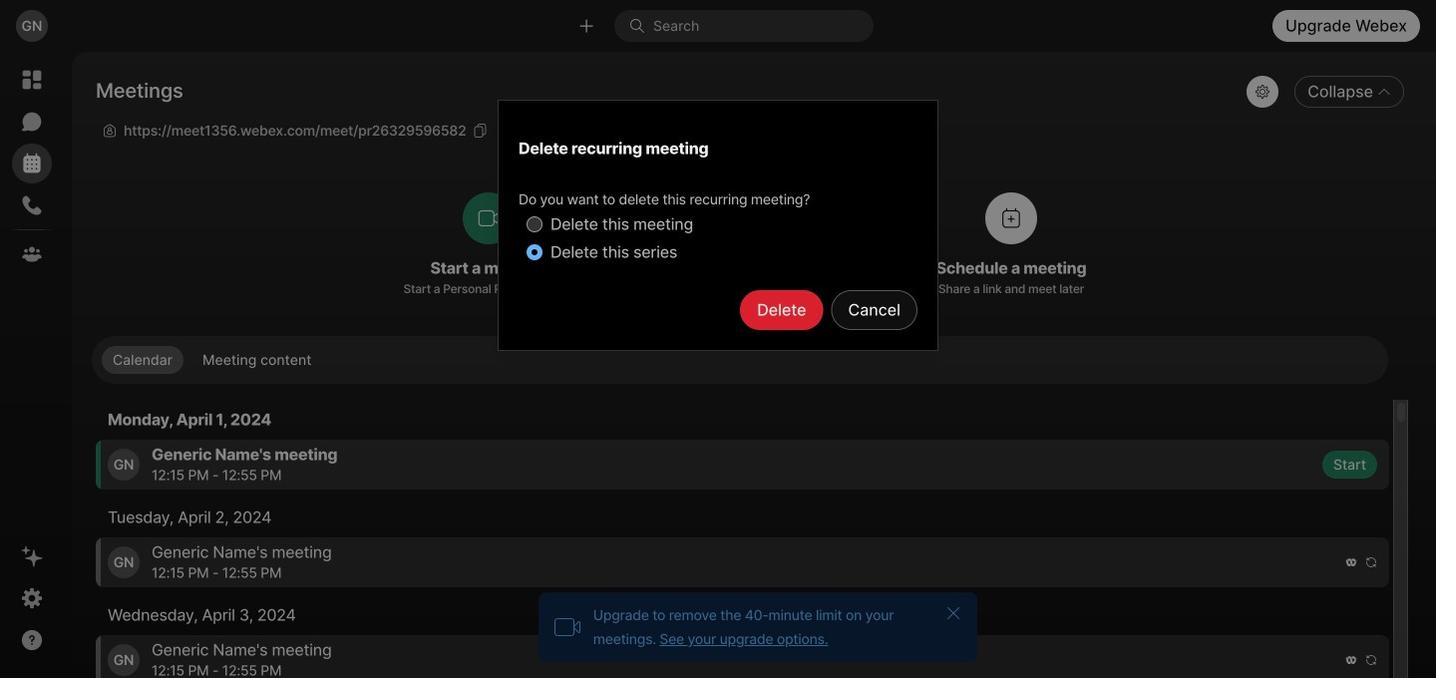 Task type: vqa. For each thing, say whether or not it's contained in the screenshot.
third list item
no



Task type: describe. For each thing, give the bounding box(es) containing it.
cancel_16 image
[[946, 606, 962, 621]]



Task type: locate. For each thing, give the bounding box(es) containing it.
navigation
[[0, 52, 64, 678]]

dialog
[[498, 100, 939, 579]]

Delete this series radio
[[527, 244, 543, 260]]

camera_28 image
[[554, 614, 581, 641]]

Delete this meeting radio
[[527, 216, 543, 232]]

webex tab list
[[12, 60, 52, 274]]

option group
[[519, 210, 701, 266]]



